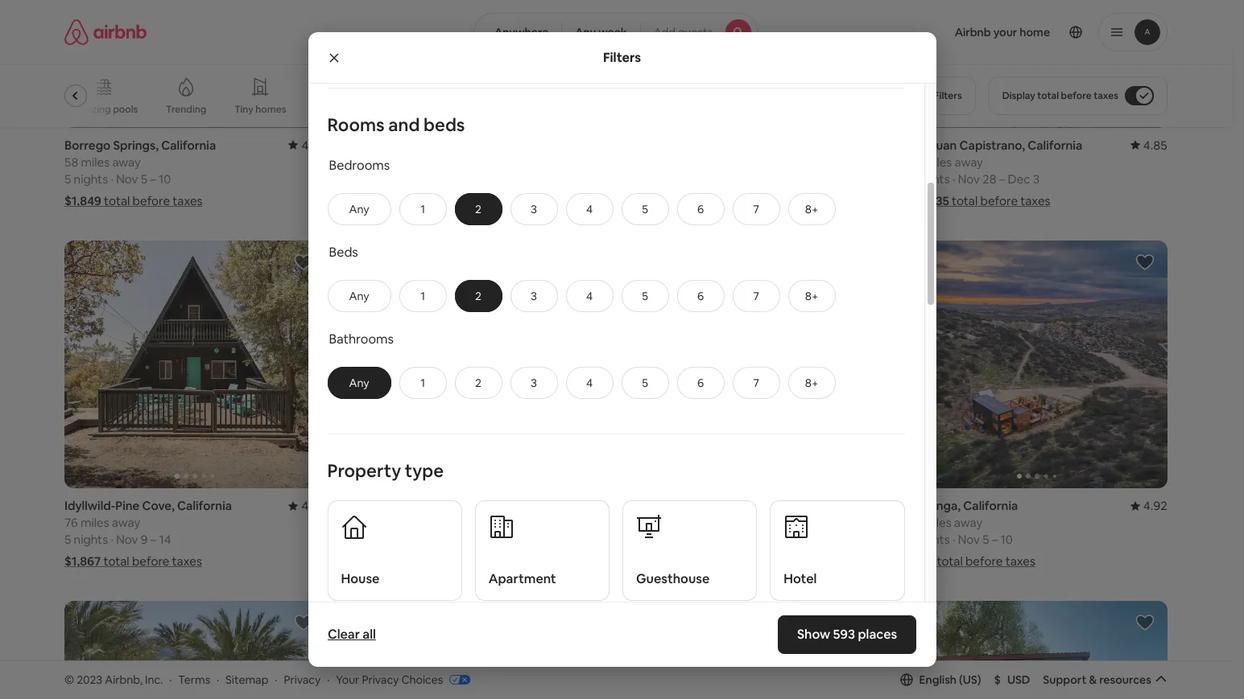 Task type: describe. For each thing, give the bounding box(es) containing it.
total inside 'ramona, california 33 miles away 5 nights total before taxes'
[[663, 554, 689, 569]]

any up bathrooms
[[349, 289, 369, 303]]

support
[[1043, 673, 1087, 687]]

san
[[906, 138, 927, 153]]

· right terms link at the bottom left of page
[[217, 673, 219, 687]]

6 button for beds
[[677, 280, 724, 312]]

nights inside aguanga, california 56 miles away 5 nights · nov 5 – 10 $970 total before taxes
[[916, 532, 950, 548]]

guests
[[678, 25, 713, 39]]

type
[[405, 460, 444, 482]]

any down bedrooms
[[349, 202, 369, 216]]

total inside 37 miles away 5 nights $1,307 total before taxes
[[384, 193, 410, 208]]

3 for beds
[[531, 289, 537, 303]]

domes
[[318, 103, 351, 116]]

total before taxes button for 40 miles away
[[345, 554, 483, 569]]

dec
[[1008, 171, 1030, 187]]

miles inside san juan capistrano, california 60 miles away 5 nights · nov 28 – dec 3 $12,835 total before taxes
[[923, 154, 952, 170]]

593
[[833, 626, 855, 643]]

2023
[[77, 673, 102, 687]]

nights inside 37 miles away 5 nights $1,307 total before taxes
[[354, 171, 389, 187]]

away inside 37 miles away 5 nights $1,307 total before taxes
[[392, 154, 421, 170]]

nov inside idyllwild-pine cove, california 76 miles away 5 nights · nov 9 – 14 $1,867 total before taxes
[[116, 532, 138, 548]]

5.0
[[870, 498, 887, 514]]

show map
[[579, 602, 634, 616]]

julian, california 40 miles away 5 nights total before taxes
[[345, 498, 483, 569]]

7 button for bathrooms
[[732, 367, 780, 399]]

8+ element for bathrooms
[[805, 376, 818, 390]]

33
[[626, 515, 639, 531]]

nights inside idyllwild-pine cove, california 76 miles away 5 nights · nov 9 – 14 $1,867 total before taxes
[[74, 532, 108, 548]]

8+ button for bedrooms
[[788, 193, 835, 225]]

2 privacy from the left
[[362, 673, 399, 687]]

taxes inside borrego springs, california 58 miles away 5 nights · nov 5 – 10 $1,849 total before taxes
[[173, 193, 203, 208]]

before inside button
[[1061, 89, 1092, 102]]

· right the inc.
[[169, 673, 172, 687]]

display total before taxes
[[1002, 89, 1118, 102]]

4 for bedrooms
[[586, 202, 593, 216]]

terms
[[178, 673, 210, 687]]

4.92 out of 5 average rating image
[[1130, 498, 1168, 514]]

$
[[994, 673, 1001, 687]]

&
[[1089, 673, 1097, 687]]

– inside aguanga, california 56 miles away 5 nights · nov 5 – 10 $970 total before taxes
[[992, 532, 998, 548]]

60
[[906, 154, 921, 170]]

4.94 out of 5 average rating image
[[569, 498, 606, 514]]

all
[[362, 626, 376, 643]]

any week button
[[561, 13, 641, 52]]

4.92
[[1143, 498, 1168, 514]]

any element for bedrooms
[[344, 202, 374, 216]]

away inside 'ramona, california 33 miles away 5 nights total before taxes'
[[673, 515, 702, 531]]

nights inside 'ramona, california 33 miles away 5 nights total before taxes'
[[635, 532, 669, 548]]

3 inside san juan capistrano, california 60 miles away 5 nights · nov 28 – dec 3 $12,835 total before taxes
[[1033, 171, 1040, 187]]

aguanga,
[[906, 498, 961, 514]]

inc.
[[145, 673, 163, 687]]

$ usd
[[994, 673, 1030, 687]]

california inside idyllwild-pine cove, california 76 miles away 5 nights · nov 9 – 14 $1,867 total before taxes
[[177, 498, 232, 514]]

5.0 out of 5 average rating image
[[857, 498, 887, 514]]

california inside 'ramona, california 33 miles away 5 nights total before taxes'
[[678, 498, 732, 514]]

anywhere
[[494, 25, 549, 39]]

borrego
[[64, 138, 111, 153]]

apartment button
[[475, 501, 610, 602]]

taxes inside 37 miles away 5 nights $1,307 total before taxes
[[452, 193, 482, 208]]

national parks
[[454, 103, 519, 116]]

sitemap
[[226, 673, 268, 687]]

clear
[[327, 626, 359, 643]]

beds
[[424, 113, 465, 136]]

total inside aguanga, california 56 miles away 5 nights · nov 5 – 10 $970 total before taxes
[[937, 554, 963, 569]]

your privacy choices
[[336, 673, 443, 687]]

76
[[64, 515, 78, 531]]

3 button for bathrooms
[[510, 367, 558, 399]]

total inside button
[[1037, 89, 1059, 102]]

and
[[388, 113, 420, 136]]

miles inside 37 miles away 5 nights $1,307 total before taxes
[[361, 154, 390, 170]]

miles inside 'ramona, california 33 miles away 5 nights total before taxes'
[[642, 515, 671, 531]]

trending
[[166, 103, 206, 116]]

1 button for bathrooms
[[399, 367, 447, 399]]

miles inside borrego springs, california 58 miles away 5 nights · nov 5 – 10 $1,849 total before taxes
[[81, 154, 110, 170]]

any inside "button"
[[575, 25, 596, 39]]

any button for bedrooms
[[327, 193, 391, 225]]

house button
[[327, 501, 462, 602]]

away inside aguanga, california 56 miles away 5 nights · nov 5 – 10 $970 total before taxes
[[954, 515, 983, 531]]

california inside aguanga, california 56 miles away 5 nights · nov 5 – 10 $970 total before taxes
[[963, 498, 1018, 514]]

miles inside aguanga, california 56 miles away 5 nights · nov 5 – 10 $970 total before taxes
[[923, 515, 951, 531]]

total inside borrego springs, california 58 miles away 5 nights · nov 5 – 10 $1,849 total before taxes
[[104, 193, 130, 208]]

3 any element from the top
[[344, 376, 374, 390]]

clear all
[[327, 626, 376, 643]]

6 button for bathrooms
[[677, 367, 724, 399]]

4.85
[[1143, 138, 1168, 153]]

28
[[983, 171, 996, 187]]

choices
[[401, 673, 443, 687]]

amazing
[[71, 103, 111, 116]]

1 button for beds
[[399, 280, 447, 312]]

sitemap link
[[226, 673, 268, 687]]

hotel
[[784, 571, 817, 588]]

display total before taxes button
[[989, 76, 1168, 115]]

rooms
[[327, 113, 385, 136]]

add
[[654, 25, 675, 39]]

apartment
[[489, 571, 556, 588]]

farms
[[392, 103, 419, 116]]

$1,307
[[345, 193, 381, 208]]

$2,802
[[626, 193, 664, 208]]

homes
[[255, 103, 286, 116]]

4 for bathrooms
[[586, 376, 593, 390]]

show 593 places
[[797, 626, 897, 643]]

group containing national parks
[[64, 64, 891, 127]]

taxes inside idyllwild-pine cove, california 76 miles away 5 nights · nov 9 – 14 $1,867 total before taxes
[[172, 554, 202, 569]]

taxes inside 'julian, california 40 miles away 5 nights total before taxes'
[[453, 554, 483, 569]]

amazing pools
[[71, 103, 138, 116]]

before inside aguanga, california 56 miles away 5 nights · nov 5 – 10 $970 total before taxes
[[965, 554, 1003, 569]]

· inside borrego springs, california 58 miles away 5 nights · nov 5 – 10 $1,849 total before taxes
[[111, 171, 113, 187]]

1 for bathrooms
[[420, 376, 425, 390]]

7 for bedrooms
[[753, 202, 759, 216]]

away inside san juan capistrano, california 60 miles away 5 nights · nov 28 – dec 3 $12,835 total before taxes
[[955, 154, 983, 170]]

3 2 button from the top
[[455, 367, 502, 399]]

national
[[454, 103, 492, 116]]

show map button
[[563, 590, 669, 629]]

capistrano,
[[959, 138, 1025, 153]]

taxes inside button
[[1094, 89, 1118, 102]]

usd
[[1007, 673, 1030, 687]]

58
[[64, 154, 78, 170]]

any button for beds
[[327, 280, 391, 312]]

10 inside borrego springs, california 58 miles away 5 nights · nov 5 – 10 $1,849 total before taxes
[[159, 171, 171, 187]]

2 button for beds
[[455, 280, 502, 312]]

house
[[341, 571, 380, 588]]

juan
[[929, 138, 957, 153]]

1 privacy from the left
[[284, 673, 321, 687]]

total inside 'julian, california 40 miles away 5 nights total before taxes'
[[384, 554, 410, 569]]

english (us)
[[919, 673, 981, 687]]

group inside filters dialog
[[308, 0, 924, 88]]

english
[[919, 673, 957, 687]]

before inside san juan capistrano, california 60 miles away 5 nights · nov 28 – dec 3 $12,835 total before taxes
[[980, 193, 1018, 208]]

nights inside borrego springs, california 58 miles away 5 nights · nov 5 – 10 $1,849 total before taxes
[[74, 171, 108, 187]]

– inside borrego springs, california 58 miles away 5 nights · nov 5 – 10 $1,849 total before taxes
[[150, 171, 156, 187]]

2 for bedrooms
[[475, 202, 482, 216]]

parks
[[494, 103, 519, 116]]

san juan capistrano, california 60 miles away 5 nights · nov 28 – dec 3 $12,835 total before taxes
[[906, 138, 1082, 208]]

add to wishlist: idyllwild-pine cove, california image
[[855, 614, 874, 633]]

tiny homes
[[235, 103, 286, 116]]

none search field containing anywhere
[[474, 13, 758, 52]]

37 miles away 5 nights $1,307 total before taxes
[[345, 154, 482, 208]]

5 button for bedrooms
[[621, 193, 669, 225]]

$2,802 total before taxes
[[626, 193, 765, 208]]

$1,867
[[64, 554, 101, 569]]

©
[[64, 673, 74, 687]]

2 button for bedrooms
[[455, 193, 502, 225]]



Task type: vqa. For each thing, say whether or not it's contained in the screenshot.
6 to the top
yes



Task type: locate. For each thing, give the bounding box(es) containing it.
nights down 33
[[635, 532, 669, 548]]

2 vertical spatial 2
[[475, 376, 482, 390]]

2 vertical spatial 1 button
[[399, 367, 447, 399]]

1 8+ button from the top
[[788, 193, 835, 225]]

3 2 from the top
[[475, 376, 482, 390]]

1 6 button from the top
[[677, 193, 724, 225]]

3
[[1033, 171, 1040, 187], [531, 202, 537, 216], [531, 289, 537, 303], [531, 376, 537, 390]]

miles inside idyllwild-pine cove, california 76 miles away 5 nights · nov 9 – 14 $1,867 total before taxes
[[80, 515, 109, 531]]

1 any button from the top
[[327, 193, 391, 225]]

0 horizontal spatial 10
[[159, 171, 171, 187]]

2 vertical spatial 6
[[697, 376, 704, 390]]

away down and
[[392, 154, 421, 170]]

0 horizontal spatial total before taxes button
[[345, 554, 483, 569]]

show for show 593 places
[[797, 626, 831, 643]]

any week
[[575, 25, 627, 39]]

property
[[327, 460, 401, 482]]

miles inside 'julian, california 40 miles away 5 nights total before taxes'
[[362, 515, 391, 531]]

1 2 from the top
[[475, 202, 482, 216]]

total before taxes button up the guesthouse
[[626, 554, 762, 569]]

away inside idyllwild-pine cove, california 76 miles away 5 nights · nov 9 – 14 $1,867 total before taxes
[[112, 515, 140, 531]]

miles down julian, at left
[[362, 515, 391, 531]]

2 vertical spatial 4 button
[[566, 367, 613, 399]]

0 vertical spatial 2 button
[[455, 193, 502, 225]]

4.95
[[301, 498, 326, 514]]

taxes inside san juan capistrano, california 60 miles away 5 nights · nov 28 – dec 3 $12,835 total before taxes
[[1020, 193, 1050, 208]]

any element
[[344, 202, 374, 216], [344, 289, 374, 303], [344, 376, 374, 390]]

2 7 from the top
[[753, 289, 759, 303]]

3 1 from the top
[[420, 376, 425, 390]]

miles down borrego
[[81, 154, 110, 170]]

5 inside 'julian, california 40 miles away 5 nights total before taxes'
[[345, 532, 352, 548]]

property type
[[327, 460, 444, 482]]

anywhere button
[[474, 13, 562, 52]]

2 vertical spatial 6 button
[[677, 367, 724, 399]]

3 8+ element from the top
[[805, 376, 818, 390]]

– inside san juan capistrano, california 60 miles away 5 nights · nov 28 – dec 3 $12,835 total before taxes
[[999, 171, 1005, 187]]

map
[[610, 602, 634, 616]]

any button up bathrooms
[[327, 280, 391, 312]]

0 vertical spatial 1 button
[[399, 193, 447, 225]]

3 6 button from the top
[[677, 367, 724, 399]]

· down juan
[[952, 171, 955, 187]]

california down type
[[384, 498, 439, 514]]

1 5 button from the top
[[621, 193, 669, 225]]

add to wishlist: aguanga, california image
[[1135, 253, 1155, 272]]

4.97 out of 5 average rating image
[[288, 138, 326, 153]]

1 vertical spatial 2
[[475, 289, 482, 303]]

8+ element for bedrooms
[[805, 202, 818, 216]]

california
[[161, 138, 216, 153], [1028, 138, 1082, 153], [177, 498, 232, 514], [384, 498, 439, 514], [678, 498, 732, 514], [963, 498, 1018, 514]]

2 vertical spatial any element
[[344, 376, 374, 390]]

total inside san juan capistrano, california 60 miles away 5 nights · nov 28 – dec 3 $12,835 total before taxes
[[952, 193, 978, 208]]

nights inside 'julian, california 40 miles away 5 nights total before taxes'
[[354, 532, 389, 548]]

add to wishlist: idyllwild-pine cove, california image
[[294, 253, 313, 272]]

7 for beds
[[753, 289, 759, 303]]

37
[[345, 154, 358, 170]]

support & resources
[[1043, 673, 1151, 687]]

beds
[[329, 244, 358, 261]]

2 vertical spatial 7 button
[[732, 367, 780, 399]]

before inside borrego springs, california 58 miles away 5 nights · nov 5 – 10 $1,849 total before taxes
[[133, 193, 170, 208]]

0 vertical spatial any element
[[344, 202, 374, 216]]

1 horizontal spatial total before taxes button
[[626, 554, 762, 569]]

your privacy choices link
[[336, 673, 470, 688]]

california right ramona,
[[678, 498, 732, 514]]

show inside show 593 places 'link'
[[797, 626, 831, 643]]

any down bathrooms
[[349, 376, 369, 390]]

california inside 'julian, california 40 miles away 5 nights total before taxes'
[[384, 498, 439, 514]]

3 any button from the top
[[327, 367, 391, 399]]

1 7 button from the top
[[732, 193, 780, 225]]

7 button for bedrooms
[[732, 193, 780, 225]]

any button down bathrooms
[[327, 367, 391, 399]]

3 4 button from the top
[[566, 367, 613, 399]]

miles down ramona,
[[642, 515, 671, 531]]

total before taxes button
[[345, 554, 483, 569], [626, 554, 762, 569]]

idyllwild-
[[64, 498, 115, 514]]

english (us) button
[[900, 673, 981, 687]]

nights up $1,849
[[74, 171, 108, 187]]

– inside idyllwild-pine cove, california 76 miles away 5 nights · nov 9 – 14 $1,867 total before taxes
[[150, 532, 156, 548]]

9
[[141, 532, 148, 548]]

1 for beds
[[420, 289, 425, 303]]

2 1 button from the top
[[399, 280, 447, 312]]

· left 9
[[111, 532, 113, 548]]

nov down aguanga,
[[958, 532, 980, 548]]

show for show map
[[579, 602, 608, 616]]

privacy link
[[284, 673, 321, 687]]

total before taxes button up house
[[345, 554, 483, 569]]

rooms and beds
[[327, 113, 465, 136]]

1 any element from the top
[[344, 202, 374, 216]]

miles down idyllwild-
[[80, 515, 109, 531]]

add to wishlist: temecula, california image
[[294, 614, 313, 633]]

2 3 button from the top
[[510, 280, 558, 312]]

week
[[598, 25, 627, 39]]

0 vertical spatial show
[[579, 602, 608, 616]]

away down pine at bottom left
[[112, 515, 140, 531]]

1 vertical spatial 8+ button
[[788, 280, 835, 312]]

total inside idyllwild-pine cove, california 76 miles away 5 nights · nov 9 – 14 $1,867 total before taxes
[[103, 554, 129, 569]]

2 7 button from the top
[[732, 280, 780, 312]]

2 vertical spatial 8+ button
[[788, 367, 835, 399]]

1 horizontal spatial privacy
[[362, 673, 399, 687]]

terms · sitemap · privacy ·
[[178, 673, 330, 687]]

7 for bathrooms
[[753, 376, 759, 390]]

1 total before taxes button from the left
[[345, 554, 483, 569]]

1 1 button from the top
[[399, 193, 447, 225]]

airbnb,
[[105, 673, 143, 687]]

0 vertical spatial 8+
[[805, 202, 818, 216]]

1 vertical spatial 1 button
[[399, 280, 447, 312]]

1 7 from the top
[[753, 202, 759, 216]]

3 3 button from the top
[[510, 367, 558, 399]]

4 for beds
[[586, 289, 593, 303]]

away down springs,
[[112, 154, 141, 170]]

2 vertical spatial 8+ element
[[805, 376, 818, 390]]

7 button for beds
[[732, 280, 780, 312]]

5 inside idyllwild-pine cove, california 76 miles away 5 nights · nov 9 – 14 $1,867 total before taxes
[[64, 532, 71, 548]]

1 vertical spatial 7 button
[[732, 280, 780, 312]]

1 button for bedrooms
[[399, 193, 447, 225]]

nov left 9
[[116, 532, 138, 548]]

5 button for bathrooms
[[621, 367, 669, 399]]

6 button
[[677, 193, 724, 225], [677, 280, 724, 312], [677, 367, 724, 399]]

(us)
[[959, 673, 981, 687]]

1 vertical spatial 4 button
[[566, 280, 613, 312]]

3 4 from the top
[[586, 376, 593, 390]]

· down springs,
[[111, 171, 113, 187]]

1 vertical spatial 6
[[697, 289, 704, 303]]

nights up $12,835
[[916, 171, 950, 187]]

0 vertical spatial 3 button
[[510, 193, 558, 225]]

before inside 37 miles away 5 nights $1,307 total before taxes
[[412, 193, 450, 208]]

2 8+ element from the top
[[805, 289, 818, 303]]

1 horizontal spatial 10
[[1001, 532, 1013, 548]]

0 vertical spatial 10
[[159, 171, 171, 187]]

6 for bathrooms
[[697, 376, 704, 390]]

1 3 button from the top
[[510, 193, 558, 225]]

4
[[586, 202, 593, 216], [586, 289, 593, 303], [586, 376, 593, 390]]

1 horizontal spatial show
[[797, 626, 831, 643]]

0 vertical spatial 6 button
[[677, 193, 724, 225]]

1 vertical spatial any element
[[344, 289, 374, 303]]

0 horizontal spatial show
[[579, 602, 608, 616]]

6 for bedrooms
[[697, 202, 704, 216]]

privacy left 'your'
[[284, 673, 321, 687]]

before
[[1061, 89, 1092, 102], [133, 193, 170, 208], [412, 193, 450, 208], [695, 193, 733, 208], [980, 193, 1018, 208], [132, 554, 169, 569], [413, 554, 450, 569], [692, 554, 729, 569], [965, 554, 1003, 569]]

4 button for beds
[[566, 280, 613, 312]]

3 for bedrooms
[[531, 202, 537, 216]]

clear all button
[[319, 619, 384, 651]]

2 vertical spatial 4
[[586, 376, 593, 390]]

· left privacy link
[[275, 673, 277, 687]]

1 vertical spatial any button
[[327, 280, 391, 312]]

1 vertical spatial 10
[[1001, 532, 1013, 548]]

2 6 from the top
[[697, 289, 704, 303]]

nights up the $1,867
[[74, 532, 108, 548]]

2 vertical spatial 7
[[753, 376, 759, 390]]

before inside idyllwild-pine cove, california 76 miles away 5 nights · nov 9 – 14 $1,867 total before taxes
[[132, 554, 169, 569]]

0 vertical spatial 7
[[753, 202, 759, 216]]

taxes inside 'ramona, california 33 miles away 5 nights total before taxes'
[[732, 554, 762, 569]]

0 vertical spatial 4 button
[[566, 193, 613, 225]]

places
[[858, 626, 897, 643]]

guesthouse button
[[622, 501, 757, 602]]

2 4 from the top
[[586, 289, 593, 303]]

· down aguanga,
[[952, 532, 955, 548]]

1 1 from the top
[[420, 202, 425, 216]]

0 vertical spatial 8+ element
[[805, 202, 818, 216]]

2 6 button from the top
[[677, 280, 724, 312]]

2 vertical spatial 5 button
[[621, 367, 669, 399]]

1 vertical spatial 6 button
[[677, 280, 724, 312]]

2 4 button from the top
[[566, 280, 613, 312]]

2 vertical spatial 8+
[[805, 376, 818, 390]]

0 vertical spatial any button
[[327, 193, 391, 225]]

0 vertical spatial 8+ button
[[788, 193, 835, 225]]

2 vertical spatial 2 button
[[455, 367, 502, 399]]

2 5 button from the top
[[621, 280, 669, 312]]

idyllwild-pine cove, california 76 miles away 5 nights · nov 9 – 14 $1,867 total before taxes
[[64, 498, 232, 569]]

3 6 from the top
[[697, 376, 704, 390]]

· inside aguanga, california 56 miles away 5 nights · nov 5 – 10 $970 total before taxes
[[952, 532, 955, 548]]

5 inside 'ramona, california 33 miles away 5 nights total before taxes'
[[626, 532, 632, 548]]

any element down bedrooms
[[344, 202, 374, 216]]

away up 28
[[955, 154, 983, 170]]

5 button for beds
[[621, 280, 669, 312]]

4 button for bedrooms
[[566, 193, 613, 225]]

1 2 button from the top
[[455, 193, 502, 225]]

away inside borrego springs, california 58 miles away 5 nights · nov 5 – 10 $1,849 total before taxes
[[112, 154, 141, 170]]

3 5 button from the top
[[621, 367, 669, 399]]

group
[[308, 0, 924, 88], [64, 64, 891, 127], [64, 241, 326, 489], [345, 241, 606, 489], [626, 241, 887, 489], [906, 241, 1168, 489], [64, 602, 326, 700], [345, 602, 606, 700], [626, 602, 887, 700], [906, 602, 1168, 700]]

nights up $970
[[916, 532, 950, 548]]

pine
[[115, 498, 140, 514]]

None search field
[[474, 13, 758, 52]]

nov down springs,
[[116, 171, 138, 187]]

resources
[[1099, 673, 1151, 687]]

6 button for bedrooms
[[677, 193, 724, 225]]

show left 593
[[797, 626, 831, 643]]

3 8+ button from the top
[[788, 367, 835, 399]]

0 vertical spatial 5 button
[[621, 193, 669, 225]]

1 vertical spatial 3 button
[[510, 280, 558, 312]]

1 vertical spatial 8+ element
[[805, 289, 818, 303]]

hotel button
[[770, 501, 905, 602]]

guesthouse
[[636, 571, 710, 588]]

8+ button
[[788, 193, 835, 225], [788, 280, 835, 312], [788, 367, 835, 399]]

© 2023 airbnb, inc. ·
[[64, 673, 172, 687]]

5 inside 37 miles away 5 nights $1,307 total before taxes
[[345, 171, 352, 187]]

2 vertical spatial 3 button
[[510, 367, 558, 399]]

total before taxes button for 33 miles away
[[626, 554, 762, 569]]

14
[[159, 532, 171, 548]]

show
[[579, 602, 608, 616], [797, 626, 831, 643]]

0 vertical spatial 6
[[697, 202, 704, 216]]

· inside idyllwild-pine cove, california 76 miles away 5 nights · nov 9 – 14 $1,867 total before taxes
[[111, 532, 113, 548]]

3 8+ from the top
[[805, 376, 818, 390]]

away down aguanga,
[[954, 515, 983, 531]]

1 vertical spatial 2 button
[[455, 280, 502, 312]]

$970
[[906, 554, 934, 569]]

0 horizontal spatial privacy
[[284, 673, 321, 687]]

· inside san juan capistrano, california 60 miles away 5 nights · nov 28 – dec 3 $12,835 total before taxes
[[952, 171, 955, 187]]

2 2 button from the top
[[455, 280, 502, 312]]

4 button for bathrooms
[[566, 367, 613, 399]]

0 vertical spatial 2
[[475, 202, 482, 216]]

3 button
[[510, 193, 558, 225], [510, 280, 558, 312], [510, 367, 558, 399]]

1 vertical spatial 7
[[753, 289, 759, 303]]

2 for beds
[[475, 289, 482, 303]]

bedrooms
[[329, 157, 390, 174]]

8+ button for beds
[[788, 280, 835, 312]]

any button down bedrooms
[[327, 193, 391, 225]]

any element up bathrooms
[[344, 289, 374, 303]]

privacy right 'your'
[[362, 673, 399, 687]]

1 vertical spatial 5 button
[[621, 280, 669, 312]]

1 4 from the top
[[586, 202, 593, 216]]

nov
[[116, 171, 138, 187], [958, 171, 980, 187], [116, 532, 138, 548], [958, 532, 980, 548]]

8+ for beds
[[805, 289, 818, 303]]

· left 'your'
[[327, 673, 330, 687]]

2 8+ button from the top
[[788, 280, 835, 312]]

total
[[1037, 89, 1059, 102], [104, 193, 130, 208], [384, 193, 410, 208], [667, 193, 693, 208], [952, 193, 978, 208], [103, 554, 129, 569], [384, 554, 410, 569], [663, 554, 689, 569], [937, 554, 963, 569]]

nov inside aguanga, california 56 miles away 5 nights · nov 5 – 10 $970 total before taxes
[[958, 532, 980, 548]]

4 button
[[566, 193, 613, 225], [566, 280, 613, 312], [566, 367, 613, 399]]

4.95 out of 5 average rating image
[[288, 498, 326, 514]]

3 button for beds
[[510, 280, 558, 312]]

10 inside aguanga, california 56 miles away 5 nights · nov 5 – 10 $970 total before taxes
[[1001, 532, 1013, 548]]

8+ for bedrooms
[[805, 202, 818, 216]]

8+ button for bathrooms
[[788, 367, 835, 399]]

$12,835
[[906, 193, 949, 208]]

2 any element from the top
[[344, 289, 374, 303]]

nov left 28
[[958, 171, 980, 187]]

miles down aguanga,
[[923, 515, 951, 531]]

2 1 from the top
[[420, 289, 425, 303]]

nights up the $1,307
[[354, 171, 389, 187]]

4.94
[[582, 498, 606, 514]]

show left map
[[579, 602, 608, 616]]

show inside show map button
[[579, 602, 608, 616]]

show 593 places link
[[778, 616, 917, 655]]

california up dec
[[1028, 138, 1082, 153]]

3 for bathrooms
[[531, 376, 537, 390]]

filters
[[603, 49, 641, 66]]

springs,
[[113, 138, 159, 153]]

5 inside san juan capistrano, california 60 miles away 5 nights · nov 28 – dec 3 $12,835 total before taxes
[[906, 171, 913, 187]]

2 2 from the top
[[475, 289, 482, 303]]

3 7 from the top
[[753, 376, 759, 390]]

4.85 out of 5 average rating image
[[1130, 138, 1168, 153]]

profile element
[[777, 0, 1168, 64]]

1 8+ element from the top
[[805, 202, 818, 216]]

2 total before taxes button from the left
[[626, 554, 762, 569]]

terms link
[[178, 673, 210, 687]]

3 button for bedrooms
[[510, 193, 558, 225]]

2 8+ from the top
[[805, 289, 818, 303]]

away down type
[[393, 515, 422, 531]]

nights down 40
[[354, 532, 389, 548]]

california down trending
[[161, 138, 216, 153]]

taxes inside aguanga, california 56 miles away 5 nights · nov 5 – 10 $970 total before taxes
[[1005, 554, 1035, 569]]

4.97
[[301, 138, 326, 153]]

add to wishlist: fallbrook, california image
[[1135, 614, 1155, 633]]

pools
[[113, 103, 138, 116]]

ramona, california 33 miles away 5 nights total before taxes
[[626, 498, 762, 569]]

before inside 'ramona, california 33 miles away 5 nights total before taxes'
[[692, 554, 729, 569]]

2 vertical spatial any button
[[327, 367, 391, 399]]

any button
[[327, 193, 391, 225], [327, 280, 391, 312], [327, 367, 391, 399]]

5
[[64, 171, 71, 187], [141, 171, 147, 187], [345, 171, 352, 187], [906, 171, 913, 187], [642, 202, 648, 216], [642, 289, 648, 303], [642, 376, 648, 390], [64, 532, 71, 548], [345, 532, 352, 548], [626, 532, 632, 548], [906, 532, 913, 548], [983, 532, 989, 548]]

away inside 'julian, california 40 miles away 5 nights total before taxes'
[[393, 515, 422, 531]]

10
[[159, 171, 171, 187], [1001, 532, 1013, 548]]

1 8+ from the top
[[805, 202, 818, 216]]

tiny
[[235, 103, 253, 116]]

away down ramona,
[[673, 515, 702, 531]]

california inside borrego springs, california 58 miles away 5 nights · nov 5 – 10 $1,849 total before taxes
[[161, 138, 216, 153]]

1 6 from the top
[[697, 202, 704, 216]]

nov inside san juan capistrano, california 60 miles away 5 nights · nov 28 – dec 3 $12,835 total before taxes
[[958, 171, 980, 187]]

any left week
[[575, 25, 596, 39]]

california right aguanga,
[[963, 498, 1018, 514]]

california right cove,
[[177, 498, 232, 514]]

any element down bathrooms
[[344, 376, 374, 390]]

0 vertical spatial 1
[[420, 202, 425, 216]]

1 vertical spatial 1
[[420, 289, 425, 303]]

3 1 button from the top
[[399, 367, 447, 399]]

7 button
[[732, 193, 780, 225], [732, 280, 780, 312], [732, 367, 780, 399]]

before inside 'julian, california 40 miles away 5 nights total before taxes'
[[413, 554, 450, 569]]

3 7 button from the top
[[732, 367, 780, 399]]

2
[[475, 202, 482, 216], [475, 289, 482, 303], [475, 376, 482, 390]]

any element for beds
[[344, 289, 374, 303]]

6 for beds
[[697, 289, 704, 303]]

1
[[420, 202, 425, 216], [420, 289, 425, 303], [420, 376, 425, 390]]

8+ element for beds
[[805, 289, 818, 303]]

california inside san juan capistrano, california 60 miles away 5 nights · nov 28 – dec 3 $12,835 total before taxes
[[1028, 138, 1082, 153]]

1 for bedrooms
[[420, 202, 425, 216]]

1 4 button from the top
[[566, 193, 613, 225]]

cove,
[[142, 498, 175, 514]]

2 button
[[455, 193, 502, 225], [455, 280, 502, 312], [455, 367, 502, 399]]

miles down juan
[[923, 154, 952, 170]]

1 vertical spatial show
[[797, 626, 831, 643]]

8+ element
[[805, 202, 818, 216], [805, 289, 818, 303], [805, 376, 818, 390]]

support & resources button
[[1043, 673, 1168, 687]]

8+
[[805, 202, 818, 216], [805, 289, 818, 303], [805, 376, 818, 390]]

0 vertical spatial 4
[[586, 202, 593, 216]]

filters dialog
[[308, 0, 936, 668]]

nights inside san juan capistrano, california 60 miles away 5 nights · nov 28 – dec 3 $12,835 total before taxes
[[916, 171, 950, 187]]

2 vertical spatial 1
[[420, 376, 425, 390]]

miles right 37
[[361, 154, 390, 170]]

1 vertical spatial 4
[[586, 289, 593, 303]]

ramona,
[[626, 498, 675, 514]]

1 vertical spatial 8+
[[805, 289, 818, 303]]

nov inside borrego springs, california 58 miles away 5 nights · nov 5 – 10 $1,849 total before taxes
[[116, 171, 138, 187]]

8+ for bathrooms
[[805, 376, 818, 390]]

0 vertical spatial 7 button
[[732, 193, 780, 225]]

taxes
[[1094, 89, 1118, 102], [173, 193, 203, 208], [452, 193, 482, 208], [735, 193, 765, 208], [1020, 193, 1050, 208], [172, 554, 202, 569], [453, 554, 483, 569], [732, 554, 762, 569], [1005, 554, 1035, 569]]

2 any button from the top
[[327, 280, 391, 312]]



